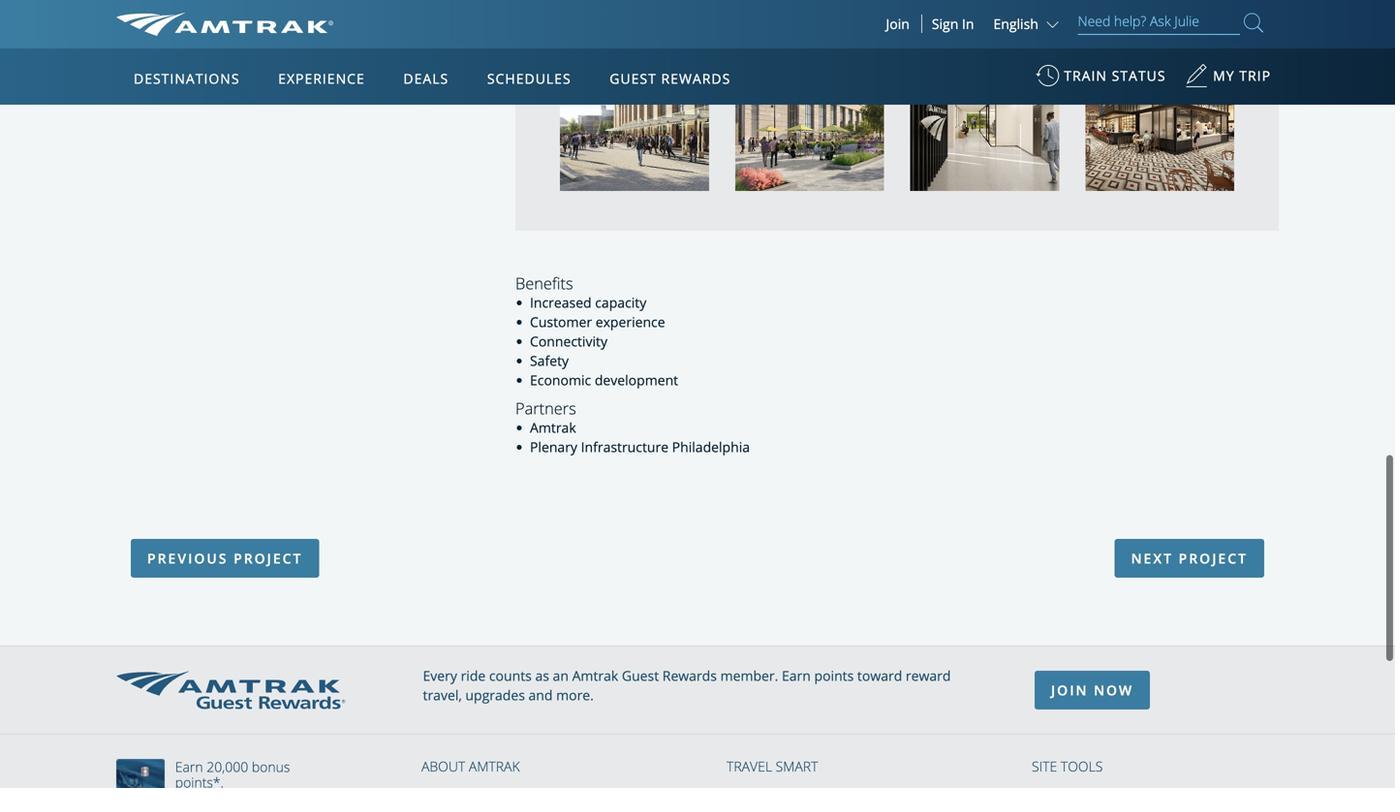 Task type: describe. For each thing, give the bounding box(es) containing it.
2 vertical spatial amtrak
[[469, 757, 520, 775]]

now
[[1094, 681, 1134, 699]]

join for join now
[[1052, 681, 1089, 699]]

benefits
[[516, 272, 573, 294]]

travel
[[727, 757, 773, 775]]

toward
[[858, 666, 903, 685]]

english button
[[994, 15, 1064, 33]]

join for join
[[886, 15, 910, 33]]

safety
[[530, 351, 569, 370]]

increased
[[530, 293, 592, 312]]

next project
[[1132, 549, 1248, 567]]

destinations button
[[126, 51, 248, 106]]

guest rewards button
[[602, 51, 739, 106]]

destinations
[[134, 69, 240, 88]]

previous  project
[[147, 549, 303, 567]]

every ride counts as an amtrak guest rewards member. earn points toward reward travel, upgrades and more.
[[423, 666, 951, 704]]

project for next project
[[1179, 549, 1248, 567]]

train
[[1065, 66, 1108, 85]]

amtrak inside benefits increased capacity customer experience connectivity safety economic development partners amtrak plenary infrastructure philadelphia
[[530, 418, 576, 436]]

customer
[[530, 313, 592, 331]]

about
[[422, 757, 466, 775]]

capacity
[[595, 293, 647, 312]]

tools
[[1061, 757, 1103, 775]]

english
[[994, 15, 1039, 33]]

points
[[815, 666, 854, 685]]

infrastructure
[[581, 437, 669, 456]]

previous
[[147, 549, 228, 567]]

benefits increased capacity customer experience connectivity safety economic development partners amtrak plenary infrastructure philadelphia
[[516, 272, 750, 456]]

economic
[[530, 371, 591, 389]]

every
[[423, 666, 457, 685]]

guest rewards
[[610, 69, 731, 88]]

schedules
[[487, 69, 572, 88]]

project for previous  project
[[234, 549, 303, 567]]

deals button
[[396, 51, 457, 106]]

bonus
[[252, 757, 290, 776]]

next
[[1132, 549, 1174, 567]]

my
[[1214, 66, 1235, 85]]

development
[[595, 371, 679, 389]]

join now link
[[1035, 671, 1151, 709]]

earn inside every ride counts as an amtrak guest rewards member. earn points toward reward travel, upgrades and more.
[[782, 666, 811, 685]]

earn inside the earn 20,000 bonus points*.
[[175, 757, 203, 776]]

amtrak image
[[116, 13, 334, 36]]

sign in button
[[932, 15, 975, 33]]

amtrak guest rewards preferred mastercard image
[[116, 759, 174, 788]]

my trip
[[1214, 66, 1272, 85]]

sign
[[932, 15, 959, 33]]

and
[[529, 686, 553, 704]]

earn 20,000 bonus points*.
[[175, 757, 290, 788]]

site
[[1032, 757, 1058, 775]]

guest inside the guest rewards popup button
[[610, 69, 657, 88]]

ride
[[461, 666, 486, 685]]

plenary
[[530, 437, 578, 456]]

2 click to enlarge image image from the left
[[735, 42, 884, 191]]



Task type: vqa. For each thing, say whether or not it's contained in the screenshot.
Changes
no



Task type: locate. For each thing, give the bounding box(es) containing it.
guest inside every ride counts as an amtrak guest rewards member. earn points toward reward travel, upgrades and more.
[[622, 666, 659, 685]]

0 vertical spatial guest
[[610, 69, 657, 88]]

earn left 20,000 in the bottom of the page
[[175, 757, 203, 776]]

Please enter your search item search field
[[1078, 10, 1241, 35]]

amtrak
[[530, 418, 576, 436], [572, 666, 619, 685], [469, 757, 520, 775]]

1 vertical spatial join
[[1052, 681, 1089, 699]]

0 horizontal spatial earn
[[175, 757, 203, 776]]

amtrak inside every ride counts as an amtrak guest rewards member. earn points toward reward travel, upgrades and more.
[[572, 666, 619, 685]]

1 project from the left
[[234, 549, 303, 567]]

join left sign
[[886, 15, 910, 33]]

0 vertical spatial earn
[[782, 666, 811, 685]]

philadelphia
[[672, 437, 750, 456]]

partners
[[516, 397, 576, 419]]

1 vertical spatial amtrak
[[572, 666, 619, 685]]

reward
[[906, 666, 951, 685]]

join now
[[1052, 681, 1134, 699]]

rewards inside popup button
[[662, 69, 731, 88]]

1 horizontal spatial join
[[1052, 681, 1089, 699]]

0 vertical spatial rewards
[[662, 69, 731, 88]]

0 vertical spatial amtrak
[[530, 418, 576, 436]]

earn
[[782, 666, 811, 685], [175, 757, 203, 776]]

smart
[[776, 757, 818, 775]]

trip
[[1240, 66, 1272, 85]]

2 project from the left
[[1179, 549, 1248, 567]]

footer containing every ride counts as an amtrak guest rewards member. earn points toward reward travel, upgrades and more.
[[0, 645, 1396, 788]]

amtrak guest rewards image
[[116, 671, 345, 709]]

4 click to enlarge image image from the left
[[1086, 42, 1235, 191]]

member.
[[721, 666, 779, 685]]

as
[[535, 666, 550, 685]]

travel,
[[423, 686, 462, 704]]

experience button
[[271, 51, 373, 106]]

20,000
[[207, 757, 248, 776]]

search icon image
[[1245, 9, 1264, 36]]

1 vertical spatial earn
[[175, 757, 203, 776]]

train status
[[1065, 66, 1167, 85]]

1 horizontal spatial project
[[1179, 549, 1248, 567]]

amtrak up plenary on the bottom left of the page
[[530, 418, 576, 436]]

rewards
[[662, 69, 731, 88], [663, 666, 717, 685]]

project right the previous at the left bottom of the page
[[234, 549, 303, 567]]

sign in
[[932, 15, 975, 33]]

next project link
[[1115, 539, 1265, 578]]

schedules link
[[480, 48, 579, 105]]

application
[[188, 162, 654, 433]]

banner containing join
[[0, 0, 1396, 448]]

travel smart
[[727, 757, 818, 775]]

counts
[[489, 666, 532, 685]]

1 vertical spatial guest
[[622, 666, 659, 685]]

upgrades
[[466, 686, 525, 704]]

project inside "link"
[[1179, 549, 1248, 567]]

experience
[[278, 69, 365, 88]]

points*.
[[175, 773, 224, 788]]

connectivity
[[530, 332, 608, 350]]

earn left points
[[782, 666, 811, 685]]

join
[[886, 15, 910, 33], [1052, 681, 1089, 699]]

more.
[[556, 686, 594, 704]]

deals
[[404, 69, 449, 88]]

footer
[[0, 645, 1396, 788]]

previous  project link
[[131, 539, 319, 578]]

1 click to enlarge image image from the left
[[560, 42, 709, 191]]

0 horizontal spatial join
[[886, 15, 910, 33]]

1 vertical spatial rewards
[[663, 666, 717, 685]]

train status link
[[1036, 57, 1167, 105]]

3 click to enlarge image image from the left
[[911, 42, 1060, 191]]

status
[[1112, 66, 1167, 85]]

banner
[[0, 0, 1396, 448]]

click to enlarge image image
[[560, 42, 709, 191], [735, 42, 884, 191], [911, 42, 1060, 191], [1086, 42, 1235, 191]]

about amtrak
[[422, 757, 520, 775]]

amtrak up more.
[[572, 666, 619, 685]]

guest
[[610, 69, 657, 88], [622, 666, 659, 685]]

project
[[234, 549, 303, 567], [1179, 549, 1248, 567]]

join button
[[875, 15, 923, 33]]

0 vertical spatial join
[[886, 15, 910, 33]]

regions map image
[[188, 162, 654, 433]]

0 horizontal spatial project
[[234, 549, 303, 567]]

rewards inside every ride counts as an amtrak guest rewards member. earn points toward reward travel, upgrades and more.
[[663, 666, 717, 685]]

1 horizontal spatial earn
[[782, 666, 811, 685]]

project right next at bottom right
[[1179, 549, 1248, 567]]

my trip button
[[1186, 57, 1272, 105]]

in
[[962, 15, 975, 33]]

site tools
[[1032, 757, 1103, 775]]

join left the now
[[1052, 681, 1089, 699]]

an
[[553, 666, 569, 685]]

amtrak right about
[[469, 757, 520, 775]]

experience
[[596, 313, 665, 331]]



